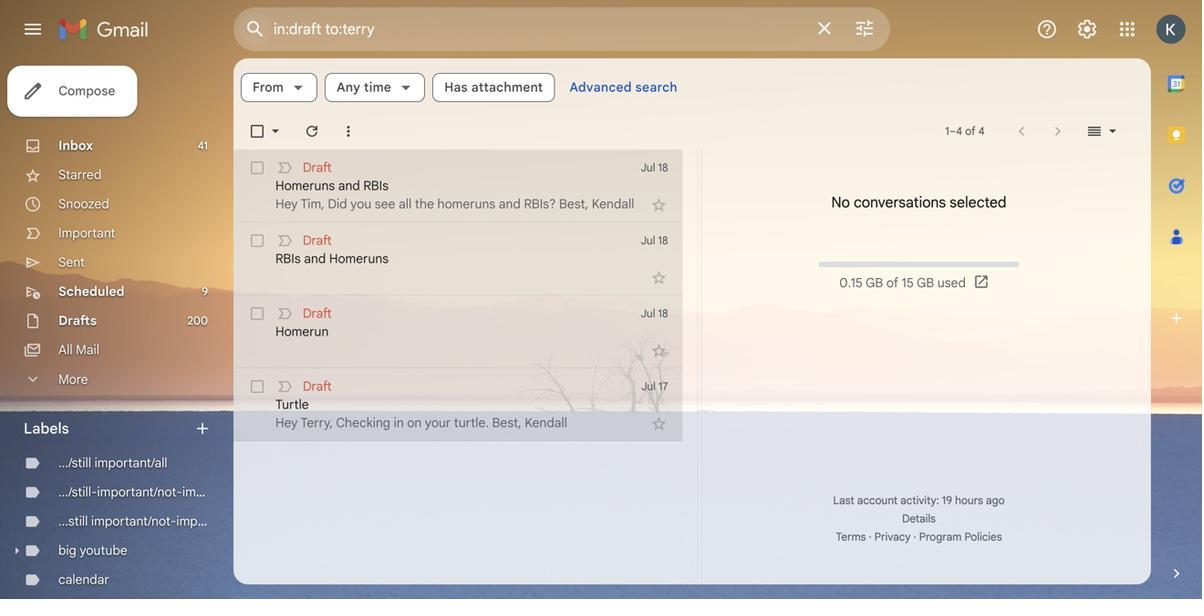 Task type: vqa. For each thing, say whether or not it's contained in the screenshot.
important/not- for .../still-
yes



Task type: locate. For each thing, give the bounding box(es) containing it.
sent
[[58, 255, 85, 271]]

2 · from the left
[[914, 531, 917, 544]]

selected
[[950, 193, 1007, 212]]

you
[[351, 196, 372, 212]]

2 gb from the left
[[917, 275, 935, 291]]

0 vertical spatial jul 18
[[641, 161, 669, 175]]

0 horizontal spatial and
[[304, 251, 326, 267]]

important down .../still-important/not-important
[[176, 514, 233, 530]]

gb right 15
[[917, 275, 935, 291]]

2 jul 18 from the top
[[641, 234, 669, 248]]

used
[[938, 275, 967, 291]]

draft homeruns and rbis hey tim, did you see all the homeruns and rbis? best, kendall
[[276, 160, 635, 212]]

compose button
[[7, 66, 137, 117]]

1 row from the top
[[234, 150, 683, 223]]

support image
[[1037, 18, 1059, 40]]

0 horizontal spatial gb
[[866, 275, 884, 291]]

0 vertical spatial best,
[[559, 196, 589, 212]]

gb left "of"
[[866, 275, 884, 291]]

jul 18
[[641, 161, 669, 175], [641, 234, 669, 248], [641, 307, 669, 321]]

snoozed link
[[58, 196, 109, 212]]

main menu image
[[22, 18, 44, 40]]

1 horizontal spatial and
[[338, 178, 360, 194]]

and up the did
[[338, 178, 360, 194]]

rbis and homeruns
[[276, 251, 389, 267]]

1 draft from the top
[[303, 160, 332, 176]]

homeruns up tim,
[[276, 178, 335, 194]]

3 draft from the top
[[303, 306, 332, 322]]

row
[[234, 150, 683, 223], [234, 223, 683, 296], [234, 296, 683, 369], [234, 369, 683, 442]]

2 vertical spatial jul 18
[[641, 307, 669, 321]]

1 vertical spatial rbis
[[276, 251, 301, 267]]

2 row from the top
[[234, 223, 683, 296]]

0 vertical spatial rbis
[[364, 178, 389, 194]]

1 horizontal spatial kendall
[[592, 196, 635, 212]]

· down the details link
[[914, 531, 917, 544]]

no
[[832, 193, 851, 212]]

and
[[338, 178, 360, 194], [499, 196, 521, 212], [304, 251, 326, 267]]

1 horizontal spatial gb
[[917, 275, 935, 291]]

gb
[[866, 275, 884, 291], [917, 275, 935, 291]]

.../still important/all link
[[58, 455, 167, 471]]

draft down refresh 'icon' at the left of the page
[[303, 160, 332, 176]]

.../still important/all
[[58, 455, 167, 471]]

from
[[253, 79, 284, 95]]

has attachment
[[445, 79, 543, 95]]

.../still-important/not-important link
[[58, 485, 239, 501]]

rbis up "see"
[[364, 178, 389, 194]]

conversations
[[854, 193, 947, 212]]

follow link to manage storage image
[[974, 274, 992, 292]]

1 vertical spatial homeruns
[[329, 251, 389, 267]]

1 18 from the top
[[659, 161, 669, 175]]

0 vertical spatial and
[[338, 178, 360, 194]]

any
[[337, 79, 361, 95]]

hey down turtle on the bottom
[[276, 415, 298, 431]]

important
[[182, 485, 239, 501], [176, 514, 233, 530]]

rbis
[[364, 178, 389, 194], [276, 251, 301, 267]]

3 18 from the top
[[659, 307, 669, 321]]

2 18 from the top
[[659, 234, 669, 248]]

0 vertical spatial important/not-
[[97, 485, 182, 501]]

15
[[902, 275, 914, 291]]

None search field
[[234, 7, 891, 51]]

3 jul 18 from the top
[[641, 307, 669, 321]]

1 vertical spatial best,
[[492, 415, 522, 431]]

0 horizontal spatial kendall
[[525, 415, 568, 431]]

important/not-
[[97, 485, 182, 501], [91, 514, 176, 530]]

0 horizontal spatial rbis
[[276, 251, 301, 267]]

tab list
[[1152, 58, 1203, 534]]

on
[[407, 415, 422, 431]]

kendall
[[592, 196, 635, 212], [525, 415, 568, 431]]

see
[[375, 196, 396, 212]]

3 row from the top
[[234, 296, 683, 369]]

row containing draft turtle hey terry, checking in on your turtle. best, kendall
[[234, 369, 683, 442]]

privacy link
[[875, 531, 911, 544]]

labels heading
[[24, 420, 193, 438]]

rbis down tim,
[[276, 251, 301, 267]]

rbis and homeruns link
[[276, 250, 643, 287]]

jul for homeruns and rbis
[[641, 161, 656, 175]]

kendall right rbis?
[[592, 196, 635, 212]]

1 vertical spatial jul 18
[[641, 234, 669, 248]]

1 jul 18 from the top
[[641, 161, 669, 175]]

any time button
[[325, 73, 426, 102]]

1 hey from the top
[[276, 196, 298, 212]]

drafts
[[58, 313, 97, 329]]

all mail link
[[58, 342, 99, 358]]

2 vertical spatial 18
[[659, 307, 669, 321]]

draft
[[303, 160, 332, 176], [303, 233, 332, 249], [303, 306, 332, 322], [303, 379, 332, 395]]

0 vertical spatial 18
[[659, 161, 669, 175]]

youtube
[[80, 543, 127, 559]]

and left rbis?
[[499, 196, 521, 212]]

kendall inside draft homeruns and rbis hey tim, did you see all the homeruns and rbis? best, kendall
[[592, 196, 635, 212]]

jul 18 for homerun
[[641, 307, 669, 321]]

important/not- for ...still
[[91, 514, 176, 530]]

important/not- down .../still-important/not-important 'link'
[[91, 514, 176, 530]]

and down tim,
[[304, 251, 326, 267]]

turtle
[[276, 397, 309, 413]]

4 row from the top
[[234, 369, 683, 442]]

homeruns inside draft homeruns and rbis hey tim, did you see all the homeruns and rbis? best, kendall
[[276, 178, 335, 194]]

program
[[920, 531, 962, 544]]

0 horizontal spatial ·
[[869, 531, 872, 544]]

1 vertical spatial important
[[176, 514, 233, 530]]

0 vertical spatial important
[[182, 485, 239, 501]]

homerun link
[[276, 323, 643, 360]]

None checkbox
[[248, 122, 267, 141], [248, 159, 267, 177], [248, 305, 267, 323], [248, 378, 267, 396], [248, 122, 267, 141], [248, 159, 267, 177], [248, 305, 267, 323], [248, 378, 267, 396]]

kendall right the turtle. on the bottom left
[[525, 415, 568, 431]]

1 horizontal spatial rbis
[[364, 178, 389, 194]]

all
[[58, 342, 73, 358]]

did
[[328, 196, 347, 212]]

jul 18 for rbis and homeruns
[[641, 234, 669, 248]]

important for .../still-important/not-important
[[182, 485, 239, 501]]

4 draft from the top
[[303, 379, 332, 395]]

18
[[659, 161, 669, 175], [659, 234, 669, 248], [659, 307, 669, 321]]

checking
[[336, 415, 391, 431]]

best, right rbis?
[[559, 196, 589, 212]]

labels navigation
[[0, 58, 239, 600]]

draft turtle hey terry, checking in on your turtle. best, kendall
[[276, 379, 568, 431]]

draft up turtle on the bottom
[[303, 379, 332, 395]]

19
[[943, 494, 953, 508]]

terms
[[836, 531, 867, 544]]

more button
[[0, 365, 219, 394]]

1 vertical spatial hey
[[276, 415, 298, 431]]

important/not- up ...still important/not-important link
[[97, 485, 182, 501]]

jul
[[641, 161, 656, 175], [641, 234, 656, 248], [641, 307, 656, 321], [642, 380, 656, 394]]

search
[[636, 79, 678, 95]]

best, right the turtle. on the bottom left
[[492, 415, 522, 431]]

advanced search button
[[563, 71, 685, 104]]

0 vertical spatial hey
[[276, 196, 298, 212]]

1 horizontal spatial ·
[[914, 531, 917, 544]]

draft inside draft homeruns and rbis hey tim, did you see all the homeruns and rbis? best, kendall
[[303, 160, 332, 176]]

draft inside draft turtle hey terry, checking in on your turtle. best, kendall
[[303, 379, 332, 395]]

hey left tim,
[[276, 196, 298, 212]]

1 vertical spatial 18
[[659, 234, 669, 248]]

draft up homerun
[[303, 306, 332, 322]]

1 horizontal spatial best,
[[559, 196, 589, 212]]

· right the terms link
[[869, 531, 872, 544]]

attachment
[[472, 79, 543, 95]]

0 horizontal spatial best,
[[492, 415, 522, 431]]

starred
[[58, 167, 102, 183]]

important up ...still important/not-important link
[[182, 485, 239, 501]]

details
[[903, 512, 936, 526]]

0 vertical spatial kendall
[[592, 196, 635, 212]]

1 vertical spatial important/not-
[[91, 514, 176, 530]]

None checkbox
[[248, 232, 267, 250]]

tim,
[[301, 196, 325, 212]]

important/all
[[95, 455, 167, 471]]

starred link
[[58, 167, 102, 183]]

no conversations selected
[[832, 193, 1007, 212]]

1 vertical spatial kendall
[[525, 415, 568, 431]]

Search mail text field
[[274, 20, 803, 38]]

scheduled
[[58, 284, 125, 300]]

homeruns down the you
[[329, 251, 389, 267]]

calendar
[[58, 572, 109, 588]]

2 hey from the top
[[276, 415, 298, 431]]

all
[[399, 196, 412, 212]]

0 vertical spatial homeruns
[[276, 178, 335, 194]]

draft up rbis and homeruns
[[303, 233, 332, 249]]

1 vertical spatial and
[[499, 196, 521, 212]]

program policies link
[[920, 531, 1003, 544]]

2 horizontal spatial and
[[499, 196, 521, 212]]

toggle split pane mode image
[[1086, 122, 1104, 141]]



Task type: describe. For each thing, give the bounding box(es) containing it.
privacy
[[875, 531, 911, 544]]

rbis inside draft homeruns and rbis hey tim, did you see all the homeruns and rbis? best, kendall
[[364, 178, 389, 194]]

gmail image
[[58, 11, 158, 47]]

advanced search
[[570, 79, 678, 95]]

time
[[364, 79, 392, 95]]

all mail
[[58, 342, 99, 358]]

hours
[[956, 494, 984, 508]]

0.15 gb of 15 gb used
[[840, 275, 967, 291]]

last account activity: 19 hours ago details terms · privacy · program policies
[[834, 494, 1006, 544]]

of
[[887, 275, 899, 291]]

inbox
[[58, 138, 93, 154]]

advanced
[[570, 79, 632, 95]]

best, inside draft turtle hey terry, checking in on your turtle. best, kendall
[[492, 415, 522, 431]]

account
[[858, 494, 898, 508]]

9
[[202, 285, 208, 299]]

rbis?
[[524, 196, 556, 212]]

snoozed
[[58, 196, 109, 212]]

settings image
[[1077, 18, 1099, 40]]

best, inside draft homeruns and rbis hey tim, did you see all the homeruns and rbis? best, kendall
[[559, 196, 589, 212]]

.../still-
[[58, 485, 97, 501]]

terry,
[[301, 415, 333, 431]]

details link
[[903, 512, 936, 526]]

jul for homerun
[[641, 307, 656, 321]]

none checkbox inside the no conversations selected main content
[[248, 232, 267, 250]]

compose
[[58, 83, 115, 99]]

advanced search options image
[[847, 10, 884, 47]]

.../still
[[58, 455, 91, 471]]

the
[[415, 196, 434, 212]]

ago
[[987, 494, 1006, 508]]

200
[[188, 314, 208, 328]]

any time
[[337, 79, 392, 95]]

turtle.
[[454, 415, 489, 431]]

search mail image
[[239, 13, 272, 46]]

...still
[[58, 514, 88, 530]]

labels
[[24, 420, 69, 438]]

big youtube
[[58, 543, 127, 559]]

calendar link
[[58, 572, 109, 588]]

mail
[[76, 342, 99, 358]]

hey inside draft homeruns and rbis hey tim, did you see all the homeruns and rbis? best, kendall
[[276, 196, 298, 212]]

inbox link
[[58, 138, 93, 154]]

refresh image
[[303, 122, 321, 141]]

homerun
[[276, 324, 329, 340]]

big
[[58, 543, 76, 559]]

drafts link
[[58, 313, 97, 329]]

.../still-important/not-important
[[58, 485, 239, 501]]

2 draft from the top
[[303, 233, 332, 249]]

big youtube link
[[58, 543, 127, 559]]

jul for rbis and homeruns
[[641, 234, 656, 248]]

row containing draft homeruns and rbis hey tim, did you see all the homeruns and rbis? best, kendall
[[234, 150, 683, 223]]

has
[[445, 79, 468, 95]]

...still important/not-important
[[58, 514, 233, 530]]

last
[[834, 494, 855, 508]]

terms link
[[836, 531, 867, 544]]

your
[[425, 415, 451, 431]]

has attachment button
[[433, 73, 555, 102]]

41
[[198, 139, 208, 153]]

18 for rbis and homeruns
[[659, 234, 669, 248]]

sent link
[[58, 255, 85, 271]]

1 · from the left
[[869, 531, 872, 544]]

important
[[58, 225, 115, 241]]

more
[[58, 372, 88, 388]]

2 vertical spatial and
[[304, 251, 326, 267]]

18 for homerun
[[659, 307, 669, 321]]

...still important/not-important link
[[58, 514, 233, 530]]

homeruns
[[438, 196, 496, 212]]

clear search image
[[807, 10, 843, 47]]

no conversations selected main content
[[234, 58, 1152, 585]]

important for ...still important/not-important
[[176, 514, 233, 530]]

activity:
[[901, 494, 940, 508]]

jul 17
[[642, 380, 669, 394]]

hey inside draft turtle hey terry, checking in on your turtle. best, kendall
[[276, 415, 298, 431]]

in
[[394, 415, 404, 431]]

0.15
[[840, 275, 863, 291]]

scheduled link
[[58, 284, 125, 300]]

kendall inside draft turtle hey terry, checking in on your turtle. best, kendall
[[525, 415, 568, 431]]

policies
[[965, 531, 1003, 544]]

more image
[[340, 122, 358, 141]]

important/not- for .../still-
[[97, 485, 182, 501]]

from button
[[241, 73, 318, 102]]

17
[[659, 380, 669, 394]]

important link
[[58, 225, 115, 241]]

jul for turtle
[[642, 380, 656, 394]]

1 gb from the left
[[866, 275, 884, 291]]



